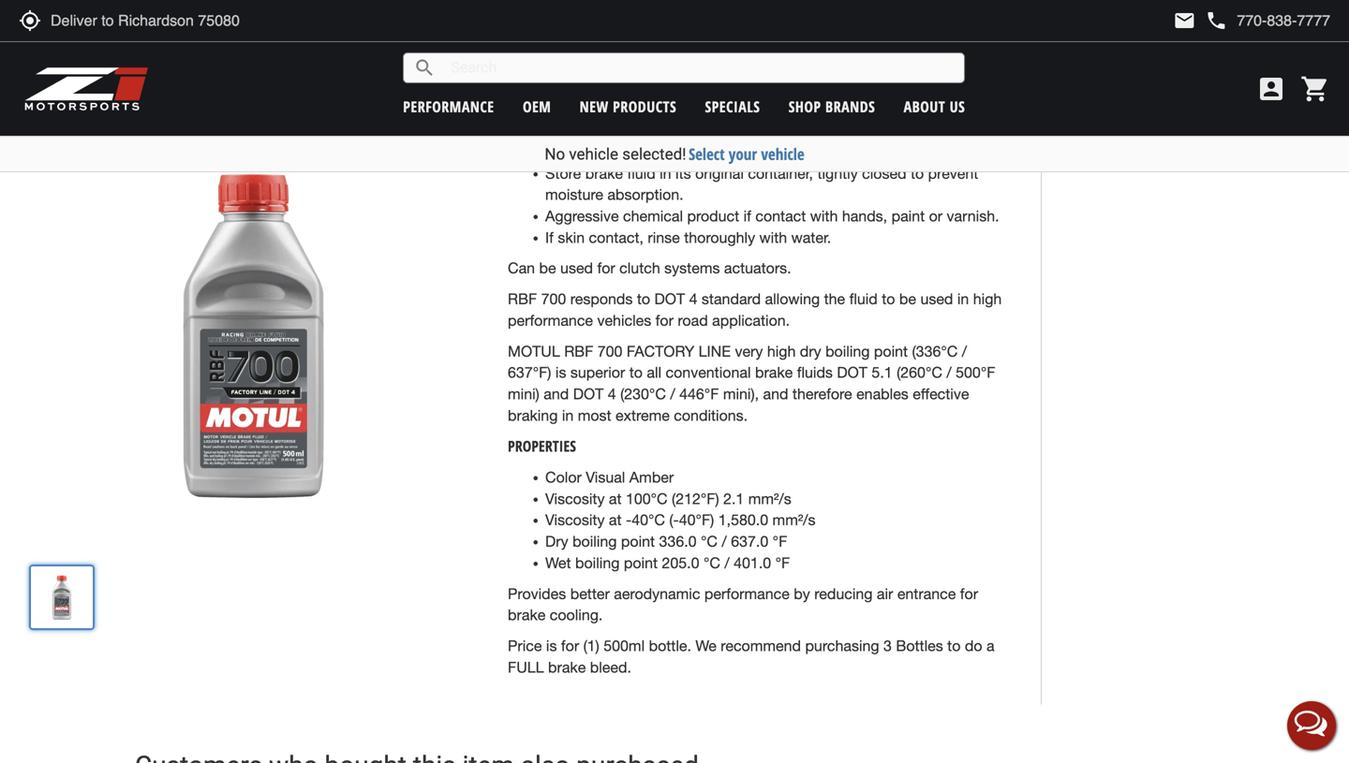 Task type: describe. For each thing, give the bounding box(es) containing it.
closed
[[862, 165, 906, 182]]

0 horizontal spatial dot
[[573, 385, 604, 403]]

brake inside provides better aerodynamic performance by reducing air entrance for brake cooling.
[[508, 607, 546, 624]]

water.
[[791, 229, 831, 246]]

superior
[[570, 364, 625, 381]]

product
[[687, 208, 739, 225]]

account_box
[[1256, 74, 1286, 104]]

all
[[647, 364, 661, 381]]

brands
[[825, 96, 875, 117]]

specials link
[[705, 96, 760, 117]]

contact
[[755, 208, 806, 225]]

application.
[[712, 312, 790, 329]]

shopping_cart link
[[1296, 74, 1330, 104]]

to inside motul rbf 700 factory line very high dry boiling point (336°c / 637°f) is superior to all conventional brake fluids dot 5.1 (260°c / 500°f mini) and dot 4 (230°c / 446°f mini), and therefore enables effective braking in most extreme conditions.
[[629, 364, 643, 381]]

in inside motul rbf 700 factory line very high dry boiling point (336°c / 637°f) is superior to all conventional brake fluids dot 5.1 (260°c / 500°f mini) and dot 4 (230°c / 446°f mini), and therefore enables effective braking in most extreme conditions.
[[562, 407, 574, 424]]

500°f
[[956, 364, 995, 381]]

your
[[729, 143, 757, 165]]

new products link
[[580, 96, 677, 117]]

fluids.
[[827, 100, 867, 118]]

my_location
[[19, 9, 41, 32]]

conditions.
[[674, 407, 748, 424]]

/ up 500°f
[[962, 343, 967, 360]]

entrance
[[897, 585, 956, 603]]

about us link
[[904, 96, 965, 117]]

select
[[689, 143, 725, 165]]

1 at from the top
[[609, 490, 622, 508]]

700 inside rbf 700 responds to dot 4 standard allowing the fluid to be used in high performance vehicles for road application.
[[541, 290, 566, 308]]

based
[[739, 100, 781, 118]]

line
[[699, 343, 731, 360]]

to up vehicles
[[637, 290, 650, 308]]

500ml
[[604, 637, 645, 655]]

1 vertical spatial or
[[929, 208, 943, 225]]

dot inside rbf 700 responds to dot 4 standard allowing the fluid to be used in high performance vehicles for road application.
[[654, 290, 685, 308]]

full
[[508, 659, 544, 676]]

mail link
[[1173, 9, 1196, 32]]

1 vertical spatial dot
[[837, 364, 867, 381]]

varnish.
[[947, 208, 999, 225]]

better
[[570, 585, 610, 603]]

base)
[[815, 122, 851, 139]]

2.1
[[723, 490, 744, 508]]

container,
[[748, 165, 813, 182]]

1 and from the left
[[544, 385, 569, 403]]

401.0
[[734, 555, 771, 572]]

mineral
[[873, 122, 922, 139]]

/ left 637.0
[[722, 533, 727, 550]]

fluids for brake
[[797, 364, 833, 381]]

with down new products
[[622, 122, 650, 139]]

avoid mixing with polyglycol based brake fluids. do not mix with silicone (dot 5 silicone base) or mineral base fluids (lhm). store brake fluid in its original container, tightly closed to prevent moisture absorption. aggressive chemical product if contact with hands, paint or varnish. if skin contact, rinse thoroughly with water.
[[545, 100, 999, 246]]

(dot
[[709, 122, 743, 139]]

to inside avoid mixing with polyglycol based brake fluids. do not mix with silicone (dot 5 silicone base) or mineral base fluids (lhm). store brake fluid in its original container, tightly closed to prevent moisture absorption. aggressive chemical product if contact with hands, paint or varnish. if skin contact, rinse thoroughly with water.
[[911, 165, 924, 182]]

original
[[695, 165, 744, 182]]

performance link
[[403, 96, 494, 117]]

mini),
[[723, 385, 759, 403]]

40°f)
[[679, 512, 714, 529]]

4 inside motul rbf 700 factory line very high dry boiling point (336°c / 637°f) is superior to all conventional brake fluids dot 5.1 (260°c / 500°f mini) and dot 4 (230°c / 446°f mini), and therefore enables effective braking in most extreme conditions.
[[608, 385, 616, 403]]

vehicles
[[597, 312, 651, 329]]

aggressive
[[545, 208, 619, 225]]

moisture
[[545, 186, 603, 203]]

its
[[675, 165, 691, 182]]

3
[[883, 637, 892, 655]]

is inside motul rbf 700 factory line very high dry boiling point (336°c / 637°f) is superior to all conventional brake fluids dot 5.1 (260°c / 500°f mini) and dot 4 (230°c / 446°f mini), and therefore enables effective braking in most extreme conditions.
[[555, 364, 566, 381]]

we
[[695, 637, 717, 655]]

fluid inside avoid mixing with polyglycol based brake fluids. do not mix with silicone (dot 5 silicone base) or mineral base fluids (lhm). store brake fluid in its original container, tightly closed to prevent moisture absorption. aggressive chemical product if contact with hands, paint or varnish. if skin contact, rinse thoroughly with water.
[[627, 165, 655, 182]]

provides better aerodynamic performance by reducing air entrance for brake cooling.
[[508, 585, 978, 624]]

do
[[965, 637, 982, 655]]

to inside price is for (1) 500ml bottle. we recommend purchasing 3 bottles to do a full brake bleed.
[[947, 637, 961, 655]]

1 vertical spatial boiling
[[572, 533, 617, 550]]

is inside price is for (1) 500ml bottle. we recommend purchasing 3 bottles to do a full brake bleed.
[[546, 637, 557, 655]]

motul rbf 700 factory line very high dry boiling point (336°c / 637°f) is superior to all conventional brake fluids dot 5.1 (260°c / 500°f mini) and dot 4 (230°c / 446°f mini), and therefore enables effective braking in most extreme conditions.
[[508, 343, 995, 424]]

for inside rbf 700 responds to dot 4 standard allowing the fluid to be used in high performance vehicles for road application.
[[655, 312, 674, 329]]

base
[[926, 122, 959, 139]]

contact,
[[589, 229, 644, 246]]

40°c
[[632, 512, 665, 529]]

2 silicone from the left
[[760, 122, 811, 139]]

(260°c
[[897, 364, 942, 381]]

rinse
[[648, 229, 680, 246]]

brake up base)
[[785, 100, 823, 118]]

700 inside motul rbf 700 factory line very high dry boiling point (336°c / 637°f) is superior to all conventional brake fluids dot 5.1 (260°c / 500°f mini) and dot 4 (230°c / 446°f mini), and therefore enables effective braking in most extreme conditions.
[[597, 343, 622, 360]]

in inside rbf 700 responds to dot 4 standard allowing the fluid to be used in high performance vehicles for road application.
[[957, 290, 969, 308]]

factory
[[627, 343, 694, 360]]

bleed.
[[590, 659, 631, 676]]

shop
[[789, 96, 821, 117]]

z1 motorsports logo image
[[23, 66, 149, 112]]

shop brands link
[[789, 96, 875, 117]]

skin
[[558, 229, 585, 246]]

0 vertical spatial mm²/s
[[748, 490, 791, 508]]

(-
[[669, 512, 679, 529]]

allowing
[[765, 290, 820, 308]]

selected!
[[622, 145, 686, 163]]

1 silicone from the left
[[654, 122, 705, 139]]

(212°f)
[[672, 490, 719, 508]]

phone
[[1205, 9, 1228, 32]]

absorption.
[[607, 186, 684, 203]]

actuators.
[[724, 260, 791, 277]]

most
[[578, 407, 611, 424]]

visual
[[586, 469, 625, 486]]

0 vertical spatial for
[[597, 260, 615, 277]]

4 inside rbf 700 responds to dot 4 standard allowing the fluid to be used in high performance vehicles for road application.
[[689, 290, 697, 308]]

1 viscosity from the top
[[545, 490, 605, 508]]

performance inside provides better aerodynamic performance by reducing air entrance for brake cooling.
[[704, 585, 790, 603]]

therefore
[[792, 385, 852, 403]]

0 horizontal spatial or
[[855, 122, 869, 139]]

0 vertical spatial °f
[[773, 533, 787, 550]]

oem link
[[523, 96, 551, 117]]

637.0
[[731, 533, 768, 550]]

2 and from the left
[[763, 385, 788, 403]]

performance inside rbf 700 responds to dot 4 standard allowing the fluid to be used in high performance vehicles for road application.
[[508, 312, 593, 329]]

rbf 700 responds to dot 4 standard allowing the fluid to be used in high performance vehicles for road application.
[[508, 290, 1002, 329]]

amber
[[629, 469, 674, 486]]

point inside motul rbf 700 factory line very high dry boiling point (336°c / 637°f) is superior to all conventional brake fluids dot 5.1 (260°c / 500°f mini) and dot 4 (230°c / 446°f mini), and therefore enables effective braking in most extreme conditions.
[[874, 343, 908, 360]]

/ left 446°f
[[670, 385, 675, 403]]

2 at from the top
[[609, 512, 622, 529]]

polyglycol
[[667, 100, 735, 118]]

new
[[580, 96, 609, 117]]

recommend
[[721, 637, 801, 655]]



Task type: locate. For each thing, give the bounding box(es) containing it.
no
[[545, 145, 565, 163]]

brake down the for (1)
[[548, 659, 586, 676]]

(lhm).
[[545, 143, 589, 161]]

new products
[[580, 96, 677, 117]]

high inside motul rbf 700 factory line very high dry boiling point (336°c / 637°f) is superior to all conventional brake fluids dot 5.1 (260°c / 500°f mini) and dot 4 (230°c / 446°f mini), and therefore enables effective braking in most extreme conditions.
[[767, 343, 796, 360]]

0 vertical spatial point
[[874, 343, 908, 360]]

about us
[[904, 96, 965, 117]]

be right can
[[539, 260, 556, 277]]

dry
[[545, 533, 568, 550]]

brake inside motul rbf 700 factory line very high dry boiling point (336°c / 637°f) is superior to all conventional brake fluids dot 5.1 (260°c / 500°f mini) and dot 4 (230°c / 446°f mini), and therefore enables effective braking in most extreme conditions.
[[755, 364, 793, 381]]

specials
[[705, 96, 760, 117]]

brake inside price is for (1) 500ml bottle. we recommend purchasing 3 bottles to do a full brake bleed.
[[548, 659, 586, 676]]

1 vertical spatial for
[[655, 312, 674, 329]]

/ up effective
[[947, 364, 952, 381]]

standard
[[702, 290, 761, 308]]

store
[[545, 165, 581, 182]]

high left dry
[[767, 343, 796, 360]]

purchasing
[[805, 637, 879, 655]]

brake down very
[[755, 364, 793, 381]]

°c down the 40°f)
[[701, 533, 718, 550]]

fluids down dry
[[797, 364, 833, 381]]

with up the water.
[[810, 208, 838, 225]]

°c right 205.0
[[704, 555, 720, 572]]

mail
[[1173, 9, 1196, 32]]

at
[[609, 490, 622, 508], [609, 512, 622, 529]]

in inside avoid mixing with polyglycol based brake fluids. do not mix with silicone (dot 5 silicone base) or mineral base fluids (lhm). store brake fluid in its original container, tightly closed to prevent moisture absorption. aggressive chemical product if contact with hands, paint or varnish. if skin contact, rinse thoroughly with water.
[[660, 165, 671, 182]]

wet
[[545, 555, 571, 572]]

search
[[413, 57, 436, 79]]

systems
[[664, 260, 720, 277]]

mini)
[[508, 385, 539, 403]]

shop brands
[[789, 96, 875, 117]]

0 vertical spatial performance
[[403, 96, 494, 117]]

phone link
[[1205, 9, 1330, 32]]

dot left 5.1
[[837, 364, 867, 381]]

rbf up superior
[[564, 343, 593, 360]]

with
[[635, 100, 663, 118], [622, 122, 650, 139], [810, 208, 838, 225], [759, 229, 787, 246]]

thoroughly
[[684, 229, 755, 246]]

no vehicle selected! select your vehicle
[[545, 143, 804, 165]]

viscosity up dry
[[545, 512, 605, 529]]

0 horizontal spatial for
[[597, 260, 615, 277]]

color visual amber viscosity at 100°c (212°f) 2.1 mm²/s viscosity at -40°c (-40°f) 1,580.0 mm²/s dry boiling point 336.0 °c / 637.0 °f wet boiling point 205.0 °c / 401.0 °f
[[545, 469, 815, 572]]

bottle.
[[649, 637, 691, 655]]

1 vertical spatial be
[[899, 290, 916, 308]]

°f right 401.0
[[775, 555, 790, 572]]

fluids
[[963, 122, 999, 139], [797, 364, 833, 381]]

mail phone
[[1173, 9, 1228, 32]]

700 left responds
[[541, 290, 566, 308]]

4
[[689, 290, 697, 308], [608, 385, 616, 403]]

0 vertical spatial rbf
[[508, 290, 537, 308]]

conventional
[[666, 364, 751, 381]]

shopping_cart
[[1300, 74, 1330, 104]]

used up (336°c
[[920, 290, 953, 308]]

Search search field
[[436, 53, 964, 82]]

fluids inside motul rbf 700 factory line very high dry boiling point (336°c / 637°f) is superior to all conventional brake fluids dot 5.1 (260°c / 500°f mini) and dot 4 (230°c / 446°f mini), and therefore enables effective braking in most extreme conditions.
[[797, 364, 833, 381]]

and right mini),
[[763, 385, 788, 403]]

mm²/s
[[748, 490, 791, 508], [772, 512, 815, 529]]

0 horizontal spatial rbf
[[508, 290, 537, 308]]

1 vertical spatial in
[[957, 290, 969, 308]]

700 up superior
[[597, 343, 622, 360]]

4 up road
[[689, 290, 697, 308]]

or down fluids.
[[855, 122, 869, 139]]

0 horizontal spatial used
[[560, 260, 593, 277]]

1 horizontal spatial or
[[929, 208, 943, 225]]

rbf inside rbf 700 responds to dot 4 standard allowing the fluid to be used in high performance vehicles for road application.
[[508, 290, 537, 308]]

fluid inside rbf 700 responds to dot 4 standard allowing the fluid to be used in high performance vehicles for road application.
[[849, 290, 878, 308]]

1 vertical spatial high
[[767, 343, 796, 360]]

vehicle down mix
[[569, 145, 618, 163]]

color
[[545, 469, 582, 486]]

1 horizontal spatial 4
[[689, 290, 697, 308]]

silicone down the shop at the top right of the page
[[760, 122, 811, 139]]

rbf down can
[[508, 290, 537, 308]]

rbf inside motul rbf 700 factory line very high dry boiling point (336°c / 637°f) is superior to all conventional brake fluids dot 5.1 (260°c / 500°f mini) and dot 4 (230°c / 446°f mini), and therefore enables effective braking in most extreme conditions.
[[564, 343, 593, 360]]

paint
[[891, 208, 925, 225]]

1,580.0
[[718, 512, 768, 529]]

0 vertical spatial at
[[609, 490, 622, 508]]

performance down search
[[403, 96, 494, 117]]

0 horizontal spatial and
[[544, 385, 569, 403]]

dot up road
[[654, 290, 685, 308]]

0 vertical spatial in
[[660, 165, 671, 182]]

1 horizontal spatial fluids
[[963, 122, 999, 139]]

dot
[[654, 290, 685, 308], [837, 364, 867, 381], [573, 385, 604, 403]]

to left all in the top left of the page
[[629, 364, 643, 381]]

vehicle right your
[[761, 143, 804, 165]]

point down the -
[[621, 533, 655, 550]]

brake up moisture
[[585, 165, 623, 182]]

high inside rbf 700 responds to dot 4 standard allowing the fluid to be used in high performance vehicles for road application.
[[973, 290, 1002, 308]]

/ left 401.0
[[724, 555, 729, 572]]

1 horizontal spatial fluid
[[849, 290, 878, 308]]

2 viscosity from the top
[[545, 512, 605, 529]]

0 horizontal spatial performance
[[403, 96, 494, 117]]

fluids down us
[[963, 122, 999, 139]]

1 horizontal spatial vehicle
[[761, 143, 804, 165]]

1 horizontal spatial and
[[763, 385, 788, 403]]

-
[[626, 512, 632, 529]]

1 vertical spatial point
[[621, 533, 655, 550]]

0 horizontal spatial fluids
[[797, 364, 833, 381]]

for
[[597, 260, 615, 277], [655, 312, 674, 329], [960, 585, 978, 603]]

fluid right the
[[849, 290, 878, 308]]

0 horizontal spatial in
[[562, 407, 574, 424]]

336.0
[[659, 533, 697, 550]]

to right closed
[[911, 165, 924, 182]]

for right "entrance"
[[960, 585, 978, 603]]

1 horizontal spatial in
[[660, 165, 671, 182]]

0 vertical spatial viscosity
[[545, 490, 605, 508]]

point up 5.1
[[874, 343, 908, 360]]

motul
[[508, 343, 560, 360]]

0 vertical spatial fluids
[[963, 122, 999, 139]]

aerodynamic
[[614, 585, 700, 603]]

very
[[735, 343, 763, 360]]

0 vertical spatial 4
[[689, 290, 697, 308]]

2 vertical spatial point
[[624, 555, 658, 572]]

0 vertical spatial or
[[855, 122, 869, 139]]

0 vertical spatial fluid
[[627, 165, 655, 182]]

2 vertical spatial boiling
[[575, 555, 620, 572]]

dry
[[800, 343, 821, 360]]

°f right 637.0
[[773, 533, 787, 550]]

0 vertical spatial °c
[[701, 533, 718, 550]]

in up (336°c
[[957, 290, 969, 308]]

2 vertical spatial for
[[960, 585, 978, 603]]

properties
[[508, 436, 576, 456]]

0 horizontal spatial 700
[[541, 290, 566, 308]]

tightly
[[817, 165, 858, 182]]

silicone
[[654, 122, 705, 139], [760, 122, 811, 139]]

the
[[824, 290, 845, 308]]

0 horizontal spatial silicone
[[654, 122, 705, 139]]

1 vertical spatial 4
[[608, 385, 616, 403]]

2 vertical spatial in
[[562, 407, 574, 424]]

/
[[962, 343, 967, 360], [947, 364, 952, 381], [670, 385, 675, 403], [722, 533, 727, 550], [724, 555, 729, 572]]

mm²/s right 1,580.0
[[772, 512, 815, 529]]

0 vertical spatial be
[[539, 260, 556, 277]]

2 horizontal spatial in
[[957, 290, 969, 308]]

to
[[911, 165, 924, 182], [637, 290, 650, 308], [882, 290, 895, 308], [629, 364, 643, 381], [947, 637, 961, 655]]

2 vertical spatial dot
[[573, 385, 604, 403]]

brake down provides
[[508, 607, 546, 624]]

1 horizontal spatial high
[[973, 290, 1002, 308]]

1 vertical spatial used
[[920, 290, 953, 308]]

fluid up absorption. on the top of page
[[627, 165, 655, 182]]

viscosity down color
[[545, 490, 605, 508]]

1 vertical spatial fluid
[[849, 290, 878, 308]]

2 horizontal spatial for
[[960, 585, 978, 603]]

2 horizontal spatial performance
[[704, 585, 790, 603]]

for left road
[[655, 312, 674, 329]]

2 horizontal spatial dot
[[837, 364, 867, 381]]

to right the
[[882, 290, 895, 308]]

0 vertical spatial boiling
[[825, 343, 870, 360]]

1 horizontal spatial dot
[[654, 290, 685, 308]]

is right 637°f)
[[555, 364, 566, 381]]

with down contact
[[759, 229, 787, 246]]

do
[[545, 122, 564, 139]]

is right price
[[546, 637, 557, 655]]

in left 'most'
[[562, 407, 574, 424]]

and
[[544, 385, 569, 403], [763, 385, 788, 403]]

or right paint
[[929, 208, 943, 225]]

0 vertical spatial used
[[560, 260, 593, 277]]

1 vertical spatial fluids
[[797, 364, 833, 381]]

0 vertical spatial is
[[555, 364, 566, 381]]

mm²/s up 1,580.0
[[748, 490, 791, 508]]

used down skin
[[560, 260, 593, 277]]

vehicle inside the no vehicle selected! select your vehicle
[[569, 145, 618, 163]]

100°c
[[626, 490, 668, 508]]

effective
[[913, 385, 969, 403]]

with right the mixing
[[635, 100, 663, 118]]

4 down superior
[[608, 385, 616, 403]]

1 horizontal spatial be
[[899, 290, 916, 308]]

0 vertical spatial 700
[[541, 290, 566, 308]]

1 vertical spatial rbf
[[564, 343, 593, 360]]

products
[[613, 96, 677, 117]]

if
[[545, 229, 554, 246]]

1 horizontal spatial for
[[655, 312, 674, 329]]

price
[[508, 637, 542, 655]]

205.0
[[662, 555, 699, 572]]

°f
[[773, 533, 787, 550], [775, 555, 790, 572]]

1 horizontal spatial silicone
[[760, 122, 811, 139]]

boiling inside motul rbf 700 factory line very high dry boiling point (336°c / 637°f) is superior to all conventional brake fluids dot 5.1 (260°c / 500°f mini) and dot 4 (230°c / 446°f mini), and therefore enables effective braking in most extreme conditions.
[[825, 343, 870, 360]]

0 horizontal spatial be
[[539, 260, 556, 277]]

silicone up the no vehicle selected! select your vehicle
[[654, 122, 705, 139]]

1 vertical spatial mm²/s
[[772, 512, 815, 529]]

in left its
[[660, 165, 671, 182]]

at down visual
[[609, 490, 622, 508]]

fluids for base
[[963, 122, 999, 139]]

0 horizontal spatial high
[[767, 343, 796, 360]]

1 horizontal spatial performance
[[508, 312, 593, 329]]

1 horizontal spatial used
[[920, 290, 953, 308]]

0 horizontal spatial 4
[[608, 385, 616, 403]]

by
[[794, 585, 810, 603]]

and up braking
[[544, 385, 569, 403]]

performance down 401.0
[[704, 585, 790, 603]]

0 vertical spatial dot
[[654, 290, 685, 308]]

account_box link
[[1252, 74, 1291, 104]]

vehicle
[[761, 143, 804, 165], [569, 145, 618, 163]]

0 horizontal spatial vehicle
[[569, 145, 618, 163]]

provides
[[508, 585, 566, 603]]

for inside provides better aerodynamic performance by reducing air entrance for brake cooling.
[[960, 585, 978, 603]]

road
[[678, 312, 708, 329]]

be
[[539, 260, 556, 277], [899, 290, 916, 308]]

1 vertical spatial at
[[609, 512, 622, 529]]

1 vertical spatial °c
[[704, 555, 720, 572]]

1 vertical spatial 700
[[597, 343, 622, 360]]

mix
[[594, 122, 618, 139]]

us
[[950, 96, 965, 117]]

1 vertical spatial is
[[546, 637, 557, 655]]

1 vertical spatial viscosity
[[545, 512, 605, 529]]

1 horizontal spatial rbf
[[564, 343, 593, 360]]

high
[[973, 290, 1002, 308], [767, 343, 796, 360]]

point up the aerodynamic
[[624, 555, 658, 572]]

0 horizontal spatial fluid
[[627, 165, 655, 182]]

be up (336°c
[[899, 290, 916, 308]]

1 horizontal spatial 700
[[597, 343, 622, 360]]

clutch
[[619, 260, 660, 277]]

2 vertical spatial performance
[[704, 585, 790, 603]]

for up responds
[[597, 260, 615, 277]]

at left the -
[[609, 512, 622, 529]]

0 vertical spatial high
[[973, 290, 1002, 308]]

5.1
[[872, 364, 892, 381]]

1 vertical spatial °f
[[775, 555, 790, 572]]

performance up the motul
[[508, 312, 593, 329]]

dot up 'most'
[[573, 385, 604, 403]]

used inside rbf 700 responds to dot 4 standard allowing the fluid to be used in high performance vehicles for road application.
[[920, 290, 953, 308]]

fluid
[[627, 165, 655, 182], [849, 290, 878, 308]]

high up 500°f
[[973, 290, 1002, 308]]

fluids inside avoid mixing with polyglycol based brake fluids. do not mix with silicone (dot 5 silicone base) or mineral base fluids (lhm). store brake fluid in its original container, tightly closed to prevent moisture absorption. aggressive chemical product if contact with hands, paint or varnish. if skin contact, rinse thoroughly with water.
[[963, 122, 999, 139]]

1 vertical spatial performance
[[508, 312, 593, 329]]

5
[[748, 122, 756, 139]]

not
[[569, 122, 590, 139]]

for (1)
[[561, 637, 599, 655]]

to left do
[[947, 637, 961, 655]]

be inside rbf 700 responds to dot 4 standard allowing the fluid to be used in high performance vehicles for road application.
[[899, 290, 916, 308]]



Task type: vqa. For each thing, say whether or not it's contained in the screenshot.
"Under  $100"
no



